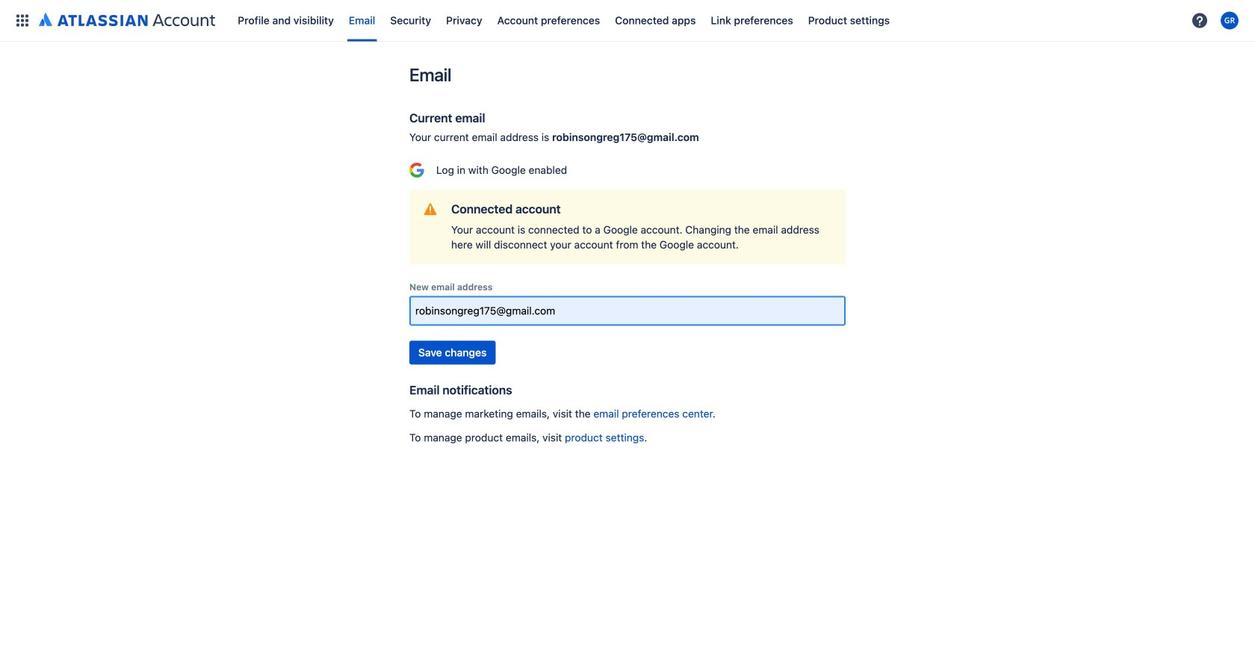 Task type: describe. For each thing, give the bounding box(es) containing it.
switch to... image
[[13, 12, 31, 30]]



Task type: locate. For each thing, give the bounding box(es) containing it.
help image
[[1191, 12, 1209, 30]]

account image
[[1221, 12, 1239, 30]]

Enter new email address field
[[411, 298, 844, 325]]

list
[[230, 0, 1187, 41], [1187, 9, 1246, 33]]

banner
[[0, 0, 1255, 42]]

manage profile menu element
[[9, 0, 1187, 41]]



Task type: vqa. For each thing, say whether or not it's contained in the screenshot.
Inline:
no



